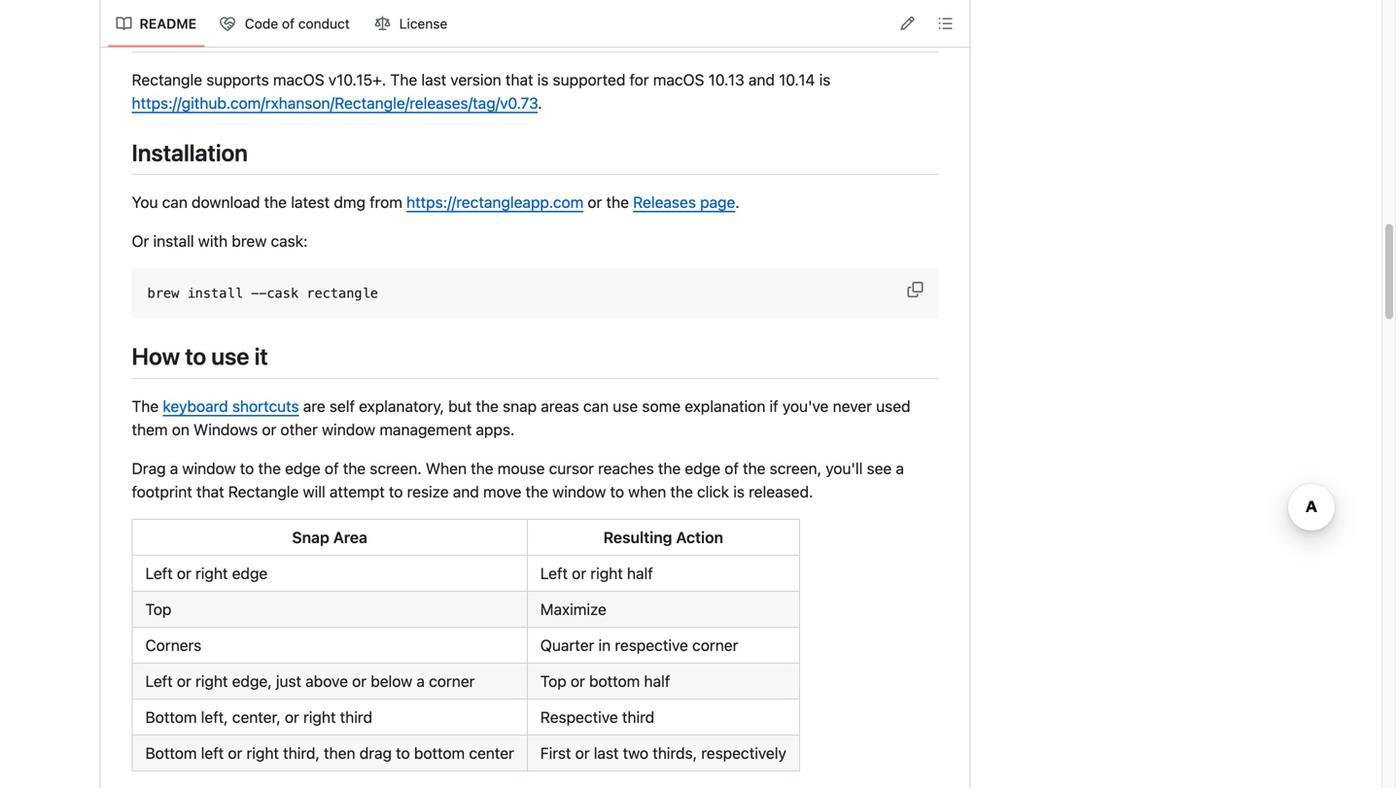 Task type: vqa. For each thing, say whether or not it's contained in the screenshot.
bottom 'The'
yes



Task type: locate. For each thing, give the bounding box(es) containing it.
the inside the are self explanatory, but the snap areas can use some explanation if you've never used them on windows or other window management apps.
[[476, 397, 499, 415]]

is right '10.14'
[[819, 70, 831, 89]]

resize
[[407, 483, 449, 501]]

will
[[303, 483, 325, 501]]

third up "then"
[[340, 708, 372, 727]]

or left releases
[[588, 193, 602, 211]]

macos right for
[[653, 70, 704, 89]]

0 vertical spatial bottom
[[589, 672, 640, 691]]

0 horizontal spatial that
[[196, 483, 224, 501]]

the left releases
[[606, 193, 629, 211]]

1 horizontal spatial edge
[[285, 459, 321, 478]]

rectangle
[[132, 70, 202, 89], [228, 483, 299, 501]]

1 horizontal spatial top
[[540, 672, 566, 691]]

left down corners
[[145, 672, 173, 691]]

1 horizontal spatial is
[[733, 483, 745, 501]]

last
[[421, 70, 446, 89], [594, 744, 619, 763]]

install right the "or"
[[153, 232, 194, 250]]

0 horizontal spatial use
[[211, 343, 249, 370]]

version
[[450, 70, 501, 89]]

.
[[538, 94, 542, 112], [735, 193, 740, 211]]

1 horizontal spatial of
[[325, 459, 339, 478]]

bottom left the left, on the left bottom of page
[[145, 708, 197, 727]]

brew
[[232, 232, 267, 250], [147, 286, 179, 301]]

- left cask
[[251, 286, 259, 301]]

macos
[[273, 70, 324, 89], [653, 70, 704, 89]]

0 vertical spatial last
[[421, 70, 446, 89]]

1 vertical spatial window
[[182, 459, 236, 478]]

left or right edge, just above or below a corner
[[145, 672, 475, 691]]

released.
[[749, 483, 813, 501]]

shortcuts
[[232, 397, 299, 415]]

1 vertical spatial top
[[540, 672, 566, 691]]

1 horizontal spatial a
[[416, 672, 425, 691]]

or right left
[[228, 744, 242, 763]]

2 horizontal spatial is
[[819, 70, 831, 89]]

0 horizontal spatial corner
[[429, 672, 475, 691]]

1 bottom from the top
[[145, 708, 197, 727]]

in
[[598, 636, 611, 655]]

window down self
[[322, 420, 375, 439]]

2 bottom from the top
[[145, 744, 197, 763]]

0 horizontal spatial macos
[[273, 70, 324, 89]]

2 vertical spatial window
[[552, 483, 606, 501]]

and right 10.13
[[748, 70, 775, 89]]

a right below
[[416, 672, 425, 691]]

brew install --cask rectangle
[[147, 286, 378, 301]]

bottom left, center, or right third
[[145, 708, 372, 727]]

1 vertical spatial brew
[[147, 286, 179, 301]]

1 vertical spatial that
[[196, 483, 224, 501]]

0 vertical spatial use
[[211, 343, 249, 370]]

when
[[628, 483, 666, 501]]

and down when
[[453, 483, 479, 501]]

half for left or right half
[[627, 564, 653, 583]]

third up two at bottom left
[[622, 708, 655, 727]]

0 horizontal spatial the
[[132, 397, 159, 415]]

1 vertical spatial use
[[613, 397, 638, 415]]

can right you
[[162, 193, 188, 211]]

the down mouse
[[526, 483, 548, 501]]

of right code
[[282, 16, 295, 32]]

bottom left or right third, then drag to bottom center
[[145, 744, 514, 763]]

top or bottom half
[[540, 672, 670, 691]]

right down resulting on the bottom left
[[590, 564, 623, 583]]

bottom left left
[[145, 744, 197, 763]]

list
[[108, 8, 456, 39]]

that right version
[[505, 70, 533, 89]]

0 horizontal spatial third
[[340, 708, 372, 727]]

0 vertical spatial .
[[538, 94, 542, 112]]

apps.
[[476, 420, 515, 439]]

half down resulting on the bottom left
[[627, 564, 653, 583]]

0 vertical spatial top
[[145, 600, 171, 619]]

footprint
[[132, 483, 192, 501]]

bottom
[[589, 672, 640, 691], [414, 744, 465, 763]]

explanatory,
[[359, 397, 444, 415]]

the inside rectangle supports macos v10.15+. the last version that is supported for macos 10.13 and 10.14 is https://github.com/rxhanson/rectangle/releases/tag/v0.73 .
[[390, 70, 417, 89]]

2 macos from the left
[[653, 70, 704, 89]]

last left version
[[421, 70, 446, 89]]

of up will
[[325, 459, 339, 478]]

bottom down in
[[589, 672, 640, 691]]

are self explanatory, but the snap areas can use some explanation if you've never used them on windows or other window management apps.
[[132, 397, 911, 439]]

0 vertical spatial the
[[390, 70, 417, 89]]

top
[[145, 600, 171, 619], [540, 672, 566, 691]]

last inside rectangle supports macos v10.15+. the last version that is supported for macos 10.13 and 10.14 is https://github.com/rxhanson/rectangle/releases/tag/v0.73 .
[[421, 70, 446, 89]]

last left two at bottom left
[[594, 744, 619, 763]]

conduct
[[298, 16, 350, 32]]

top for top
[[145, 600, 171, 619]]

edge
[[285, 459, 321, 478], [685, 459, 720, 478], [232, 564, 268, 583]]

macos up https://github.com/rxhanson/rectangle/releases/tag/v0.73
[[273, 70, 324, 89]]

third,
[[283, 744, 320, 763]]

0 horizontal spatial rectangle
[[132, 70, 202, 89]]

or up maximize
[[572, 564, 586, 583]]

1 vertical spatial .
[[735, 193, 740, 211]]

0 horizontal spatial and
[[453, 483, 479, 501]]

brew down the "or"
[[147, 286, 179, 301]]

2 - from the left
[[259, 286, 267, 301]]

page
[[700, 193, 735, 211]]

you can download the latest dmg from https://rectangleapp.com or the releases page .
[[132, 193, 740, 211]]

1 vertical spatial install
[[187, 286, 243, 301]]

the up apps. at the bottom left of the page
[[476, 397, 499, 415]]

and inside drag a window to the edge of the screen. when the mouse cursor reaches the edge of the screen, you'll see a footprint that rectangle will attempt to resize and move the window to when the click is released.
[[453, 483, 479, 501]]

0 horizontal spatial can
[[162, 193, 188, 211]]

top up corners
[[145, 600, 171, 619]]

0 horizontal spatial window
[[182, 459, 236, 478]]

1 horizontal spatial .
[[735, 193, 740, 211]]

right down bottom left, center, or right third
[[246, 744, 279, 763]]

1 vertical spatial and
[[453, 483, 479, 501]]

1 horizontal spatial bottom
[[589, 672, 640, 691]]

1 vertical spatial half
[[644, 672, 670, 691]]

1 vertical spatial bottom
[[414, 744, 465, 763]]

right up the left, on the left bottom of page
[[195, 672, 228, 691]]

0 horizontal spatial is
[[537, 70, 549, 89]]

outline image
[[938, 16, 953, 31]]

1 horizontal spatial window
[[322, 420, 375, 439]]

screen,
[[770, 459, 822, 478]]

1 vertical spatial bottom
[[145, 744, 197, 763]]

1 vertical spatial corner
[[429, 672, 475, 691]]

1 horizontal spatial and
[[748, 70, 775, 89]]

the keyboard shortcuts
[[132, 397, 299, 415]]

1 horizontal spatial macos
[[653, 70, 704, 89]]

rectangle down system
[[132, 70, 202, 89]]

installation
[[132, 139, 248, 166]]

the
[[264, 193, 287, 211], [606, 193, 629, 211], [476, 397, 499, 415], [258, 459, 281, 478], [343, 459, 366, 478], [471, 459, 494, 478], [658, 459, 681, 478], [743, 459, 766, 478], [526, 483, 548, 501], [670, 483, 693, 501]]

above
[[305, 672, 348, 691]]

install
[[153, 232, 194, 250], [187, 286, 243, 301]]

the up them at the bottom left of the page
[[132, 397, 159, 415]]

1 horizontal spatial last
[[594, 744, 619, 763]]

corner right below
[[429, 672, 475, 691]]

https://github.com/rxhanson/rectangle/releases/tag/v0.73
[[132, 94, 538, 112]]

edit file image
[[900, 16, 915, 31]]

bottom left center
[[414, 744, 465, 763]]

1 horizontal spatial corner
[[692, 636, 738, 655]]

- up it
[[259, 286, 267, 301]]

window down cursor
[[552, 483, 606, 501]]

that right footprint
[[196, 483, 224, 501]]

respective
[[615, 636, 688, 655]]

use left some
[[613, 397, 638, 415]]

0 horizontal spatial .
[[538, 94, 542, 112]]

that inside drag a window to the edge of the screen. when the mouse cursor reaches the edge of the screen, you'll see a footprint that rectangle will attempt to resize and move the window to when the click is released.
[[196, 483, 224, 501]]

left
[[201, 744, 224, 763]]

2 third from the left
[[622, 708, 655, 727]]

when
[[426, 459, 467, 478]]

0 horizontal spatial of
[[282, 16, 295, 32]]

0 horizontal spatial top
[[145, 600, 171, 619]]

v10.15+.
[[328, 70, 386, 89]]

0 vertical spatial and
[[748, 70, 775, 89]]

keyboard
[[163, 397, 228, 415]]

window
[[322, 420, 375, 439], [182, 459, 236, 478], [552, 483, 606, 501]]

half for top or bottom half
[[644, 672, 670, 691]]

1 horizontal spatial use
[[613, 397, 638, 415]]

law image
[[375, 16, 390, 32]]

brew right with
[[232, 232, 267, 250]]

1 horizontal spatial that
[[505, 70, 533, 89]]

a right see
[[896, 459, 904, 478]]

half down respective
[[644, 672, 670, 691]]

top down the quarter
[[540, 672, 566, 691]]

drag a window to the edge of the screen. when the mouse cursor reaches the edge of the screen, you'll see a footprint that rectangle will attempt to resize and move the window to when the click is released.
[[132, 459, 904, 501]]

rectangle left will
[[228, 483, 299, 501]]

corner right respective
[[692, 636, 738, 655]]

to down reaches on the left of page
[[610, 483, 624, 501]]

1 vertical spatial can
[[583, 397, 609, 415]]

half
[[627, 564, 653, 583], [644, 672, 670, 691]]

that
[[505, 70, 533, 89], [196, 483, 224, 501]]

is right click
[[733, 483, 745, 501]]

install down with
[[187, 286, 243, 301]]

the
[[390, 70, 417, 89], [132, 397, 159, 415]]

2 horizontal spatial edge
[[685, 459, 720, 478]]

third
[[340, 708, 372, 727], [622, 708, 655, 727]]

to down screen.
[[389, 483, 403, 501]]

or
[[588, 193, 602, 211], [262, 420, 276, 439], [177, 564, 191, 583], [572, 564, 586, 583], [177, 672, 191, 691], [352, 672, 367, 691], [571, 672, 585, 691], [285, 708, 299, 727], [228, 744, 242, 763], [575, 744, 590, 763]]

the up released.
[[743, 459, 766, 478]]

right up corners
[[195, 564, 228, 583]]

respective
[[540, 708, 618, 727]]

2 horizontal spatial window
[[552, 483, 606, 501]]

0 vertical spatial that
[[505, 70, 533, 89]]

or down "shortcuts"
[[262, 420, 276, 439]]

https://rectangleapp.com link
[[406, 193, 584, 211]]

left up corners
[[145, 564, 173, 583]]

code of conduct image
[[220, 16, 235, 32]]

window down "windows" in the bottom left of the page
[[182, 459, 236, 478]]

quarter in respective corner
[[540, 636, 738, 655]]

2 horizontal spatial a
[[896, 459, 904, 478]]

0 vertical spatial half
[[627, 564, 653, 583]]

with
[[198, 232, 228, 250]]

0 vertical spatial brew
[[232, 232, 267, 250]]

1 horizontal spatial can
[[583, 397, 609, 415]]

use left it
[[211, 343, 249, 370]]

from
[[370, 193, 402, 211]]

the right v10.15+.
[[390, 70, 417, 89]]

is
[[537, 70, 549, 89], [819, 70, 831, 89], [733, 483, 745, 501]]

the down other
[[258, 459, 281, 478]]

of up click
[[725, 459, 739, 478]]

cask:
[[271, 232, 308, 250]]

0 vertical spatial bottom
[[145, 708, 197, 727]]

0 vertical spatial rectangle
[[132, 70, 202, 89]]

areas
[[541, 397, 579, 415]]

copy image
[[908, 282, 923, 297]]

left up maximize
[[540, 564, 568, 583]]

1 horizontal spatial third
[[622, 708, 655, 727]]

0 horizontal spatial last
[[421, 70, 446, 89]]

can right areas
[[583, 397, 609, 415]]

for
[[630, 70, 649, 89]]

0 vertical spatial install
[[153, 232, 194, 250]]

0 vertical spatial window
[[322, 420, 375, 439]]

1 horizontal spatial the
[[390, 70, 417, 89]]

1 horizontal spatial rectangle
[[228, 483, 299, 501]]

a right drag
[[170, 459, 178, 478]]

use inside the are self explanatory, but the snap areas can use some explanation if you've never used them on windows or other window management apps.
[[613, 397, 638, 415]]

to
[[185, 343, 206, 370], [240, 459, 254, 478], [389, 483, 403, 501], [610, 483, 624, 501], [396, 744, 410, 763]]

the up move
[[471, 459, 494, 478]]

1 vertical spatial rectangle
[[228, 483, 299, 501]]

use
[[211, 343, 249, 370], [613, 397, 638, 415]]

or inside the are self explanatory, but the snap areas can use some explanation if you've never used them on windows or other window management apps.
[[262, 420, 276, 439]]

1 vertical spatial the
[[132, 397, 159, 415]]

to down "windows" in the bottom left of the page
[[240, 459, 254, 478]]

center,
[[232, 708, 281, 727]]

explanation
[[685, 397, 765, 415]]

0 horizontal spatial brew
[[147, 286, 179, 301]]

is left supported
[[537, 70, 549, 89]]



Task type: describe. For each thing, give the bounding box(es) containing it.
drag
[[132, 459, 166, 478]]

respective third
[[540, 708, 655, 727]]

you
[[132, 193, 158, 211]]

1 third from the left
[[340, 708, 372, 727]]

cask
[[267, 286, 299, 301]]

or down corners
[[177, 672, 191, 691]]

0 vertical spatial corner
[[692, 636, 738, 655]]

install for brew
[[187, 286, 243, 301]]

to right drag
[[396, 744, 410, 763]]

the up attempt
[[343, 459, 366, 478]]

system
[[132, 16, 211, 43]]

left or right edge
[[145, 564, 268, 583]]

never
[[833, 397, 872, 415]]

the left the latest
[[264, 193, 287, 211]]

left or right half
[[540, 564, 653, 583]]

latest
[[291, 193, 330, 211]]

bottom for bottom left, center, or right third
[[145, 708, 197, 727]]

self
[[329, 397, 355, 415]]

supported
[[553, 70, 625, 89]]

right for half
[[590, 564, 623, 583]]

just
[[276, 672, 301, 691]]

on
[[172, 420, 189, 439]]

right down above
[[303, 708, 336, 727]]

and inside rectangle supports macos v10.15+. the last version that is supported for macos 10.13 and 10.14 is https://github.com/rxhanson/rectangle/releases/tag/v0.73 .
[[748, 70, 775, 89]]

supports
[[206, 70, 269, 89]]

cursor
[[549, 459, 594, 478]]

rectangle inside drag a window to the edge of the screen. when the mouse cursor reaches the edge of the screen, you'll see a footprint that rectangle will attempt to resize and move the window to when the click is released.
[[228, 483, 299, 501]]

of inside 'link'
[[282, 16, 295, 32]]

license
[[399, 16, 448, 32]]

you'll
[[826, 459, 863, 478]]

1 horizontal spatial brew
[[232, 232, 267, 250]]

or right center,
[[285, 708, 299, 727]]

dmg
[[334, 193, 365, 211]]

releases
[[633, 193, 696, 211]]

left for left or right half
[[540, 564, 568, 583]]

https://github.com/rxhanson/rectangle/releases/tag/v0.73 link
[[132, 94, 538, 112]]

are
[[303, 397, 325, 415]]

window inside the are self explanatory, but the snap areas can use some explanation if you've never used them on windows or other window management apps.
[[322, 420, 375, 439]]

0 horizontal spatial bottom
[[414, 744, 465, 763]]

respectively
[[701, 744, 786, 763]]

. inside rectangle supports macos v10.15+. the last version that is supported for macos 10.13 and 10.14 is https://github.com/rxhanson/rectangle/releases/tag/v0.73 .
[[538, 94, 542, 112]]

attempt
[[330, 483, 385, 501]]

mouse
[[498, 459, 545, 478]]

action
[[676, 528, 723, 547]]

or install with brew cask:
[[132, 232, 308, 250]]

1 - from the left
[[251, 286, 259, 301]]

resulting action
[[603, 528, 723, 547]]

10.13
[[708, 70, 744, 89]]

list containing readme
[[108, 8, 456, 39]]

windows
[[194, 420, 258, 439]]

right for edge,
[[195, 672, 228, 691]]

system requirements
[[132, 16, 364, 43]]

requirements
[[216, 16, 364, 43]]

to right how
[[185, 343, 206, 370]]

1 macos from the left
[[273, 70, 324, 89]]

rectangle
[[306, 286, 378, 301]]

0 horizontal spatial a
[[170, 459, 178, 478]]

drag
[[359, 744, 392, 763]]

book image
[[116, 16, 132, 32]]

10.14
[[779, 70, 815, 89]]

install for or
[[153, 232, 194, 250]]

right for edge
[[195, 564, 228, 583]]

or left below
[[352, 672, 367, 691]]

snap
[[292, 528, 329, 547]]

code of conduct
[[245, 16, 350, 32]]

left for left or right edge, just above or below a corner
[[145, 672, 173, 691]]

thirds,
[[653, 744, 697, 763]]

keyboard shortcuts link
[[163, 397, 299, 415]]

is inside drag a window to the edge of the screen. when the mouse cursor reaches the edge of the screen, you'll see a footprint that rectangle will attempt to resize and move the window to when the click is released.
[[733, 483, 745, 501]]

how to use it
[[132, 343, 268, 370]]

or
[[132, 232, 149, 250]]

resulting
[[603, 528, 672, 547]]

corners
[[145, 636, 201, 655]]

or up respective
[[571, 672, 585, 691]]

2 horizontal spatial of
[[725, 459, 739, 478]]

releases page link
[[633, 193, 735, 211]]

the up when on the bottom left
[[658, 459, 681, 478]]

0 vertical spatial can
[[162, 193, 188, 211]]

the left click
[[670, 483, 693, 501]]

first or last two thirds, respectively
[[540, 744, 786, 763]]

it
[[254, 343, 268, 370]]

first
[[540, 744, 571, 763]]

left,
[[201, 708, 228, 727]]

code of conduct link
[[212, 8, 359, 39]]

click
[[697, 483, 729, 501]]

snap
[[503, 397, 537, 415]]

management
[[380, 420, 472, 439]]

them
[[132, 420, 168, 439]]

or up corners
[[177, 564, 191, 583]]

can inside the are self explanatory, but the snap areas can use some explanation if you've never used them on windows or other window management apps.
[[583, 397, 609, 415]]

center
[[469, 744, 514, 763]]

left for left or right edge
[[145, 564, 173, 583]]

see
[[867, 459, 892, 478]]

or right the "first" at the left of the page
[[575, 744, 590, 763]]

code
[[245, 16, 278, 32]]

screen.
[[370, 459, 422, 478]]

area
[[333, 528, 367, 547]]

bottom for bottom left or right third, then drag to bottom center
[[145, 744, 197, 763]]

how
[[132, 343, 180, 370]]

then
[[324, 744, 355, 763]]

0 horizontal spatial edge
[[232, 564, 268, 583]]

https://rectangleapp.com
[[406, 193, 584, 211]]

top for top or bottom half
[[540, 672, 566, 691]]

some
[[642, 397, 681, 415]]

below
[[371, 672, 412, 691]]

move
[[483, 483, 521, 501]]

edge,
[[232, 672, 272, 691]]

that inside rectangle supports macos v10.15+. the last version that is supported for macos 10.13 and 10.14 is https://github.com/rxhanson/rectangle/releases/tag/v0.73 .
[[505, 70, 533, 89]]

download
[[192, 193, 260, 211]]

reaches
[[598, 459, 654, 478]]

readme
[[140, 16, 196, 32]]

maximize
[[540, 600, 607, 619]]

if
[[770, 397, 778, 415]]

quarter
[[540, 636, 594, 655]]

other
[[280, 420, 318, 439]]

1 vertical spatial last
[[594, 744, 619, 763]]

rectangle inside rectangle supports macos v10.15+. the last version that is supported for macos 10.13 and 10.14 is https://github.com/rxhanson/rectangle/releases/tag/v0.73 .
[[132, 70, 202, 89]]



